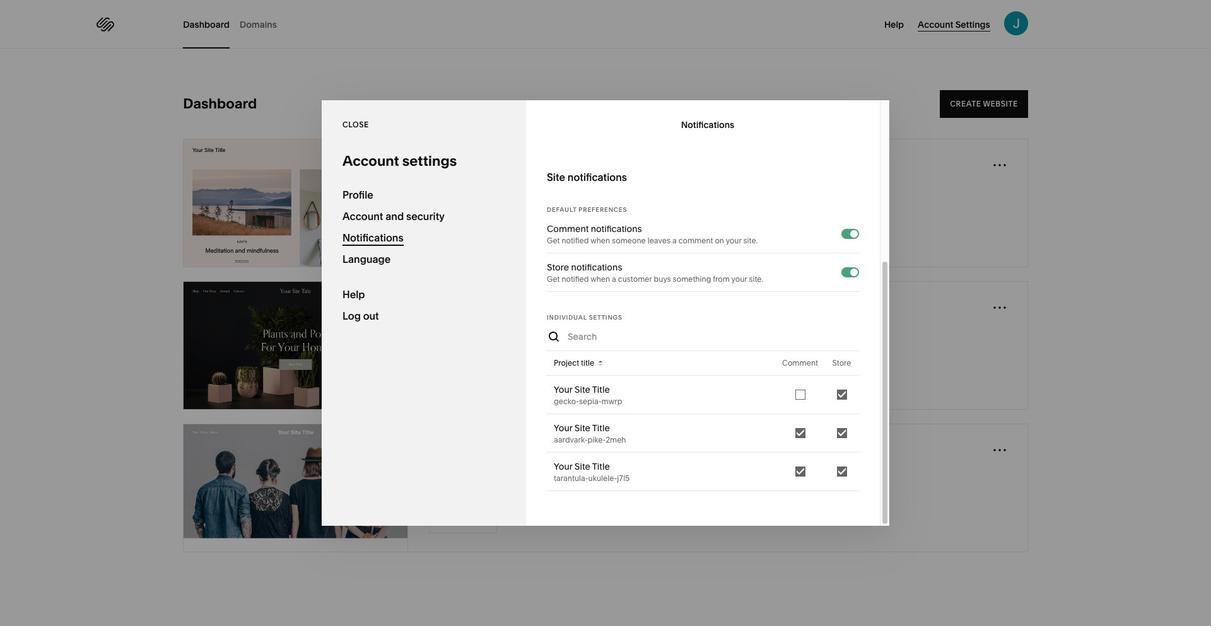 Task type: locate. For each thing, give the bounding box(es) containing it.
1 row from the top
[[547, 351, 859, 376]]

row group
[[547, 376, 859, 491]]

None checkbox
[[850, 230, 858, 238], [850, 269, 858, 276], [850, 230, 858, 238], [850, 269, 858, 276]]

3 row from the top
[[547, 414, 859, 453]]

row
[[547, 351, 859, 376], [547, 376, 859, 414], [547, 414, 859, 453], [547, 453, 859, 491]]

tab list
[[183, 0, 287, 49]]

table
[[547, 351, 859, 491]]

2 row from the top
[[547, 376, 859, 414]]

4 row from the top
[[547, 453, 859, 491]]



Task type: describe. For each thing, give the bounding box(es) containing it.
Search field
[[568, 323, 838, 351]]



Task type: vqa. For each thing, say whether or not it's contained in the screenshot.
fourth ROW
yes



